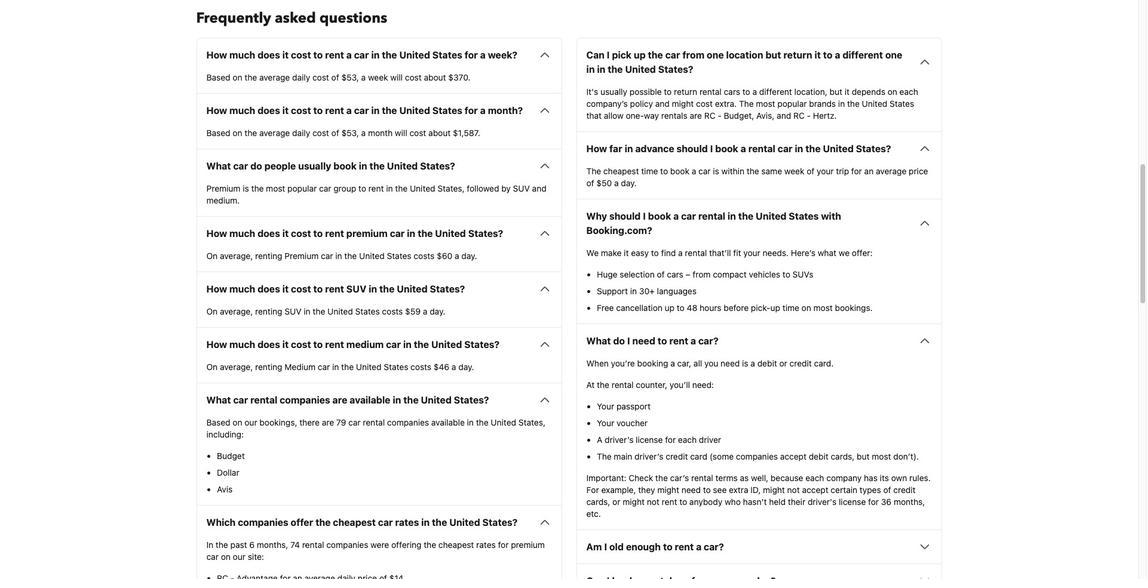 Task type: describe. For each thing, give the bounding box(es) containing it.
to up anybody
[[703, 485, 711, 495]]

car? for what do i need to rent a car?
[[698, 336, 719, 347]]

rates inside 'in the past 6 months, 74 rental companies were offering the cheapest rates for premium car on our site:'
[[476, 540, 496, 550]]

0 horizontal spatial each
[[678, 435, 697, 445]]

counter,
[[636, 380, 667, 390]]

vehicles
[[749, 270, 780, 280]]

am
[[586, 542, 602, 553]]

car? for am i old enough to rent a car?
[[704, 542, 724, 553]]

what for what car rental companies are available in the united states?
[[206, 395, 231, 406]]

rent inside important: check the car's rental terms as well, because each company has its own rules. for example, they might need to see extra id, might not accept certain types of credit cards, or might not rent to anybody who hasn't held their driver's license for 36 months, etc.
[[662, 497, 677, 507]]

a right $59
[[423, 307, 427, 317]]

companies inside 'in the past 6 months, 74 rental companies were offering the cheapest rates for premium car on our site:'
[[326, 540, 368, 550]]

about for month?
[[428, 128, 451, 138]]

to up on average, renting suv in the united states costs $59 a day.
[[313, 284, 323, 295]]

we make it easy to find a rental that'll fit your needs. here's what we offer:
[[586, 248, 873, 258]]

or inside important: check the car's rental terms as well, because each company has its own rules. for example, they might need to see extra id, might not accept certain types of credit cards, or might not rent to anybody who hasn't held their driver's license for 36 months, etc.
[[612, 497, 620, 507]]

a up all
[[691, 336, 696, 347]]

support
[[597, 286, 628, 296]]

support in 30+ languages
[[597, 286, 697, 296]]

to right possible
[[664, 87, 672, 97]]

why
[[586, 211, 607, 222]]

cost inside how much does it cost to rent suv in the united states? dropdown button
[[291, 284, 311, 295]]

cancellation
[[616, 303, 662, 313]]

average, for how much does it cost to rent medium car in the united states?
[[220, 362, 253, 372]]

$46
[[434, 362, 449, 372]]

states inside dropdown button
[[432, 105, 462, 116]]

important:
[[586, 473, 626, 483]]

based for what car rental companies are available in the united states?
[[206, 418, 230, 428]]

can i pick up the car from one location but return it to a different one in in the united states?
[[586, 50, 902, 75]]

rentals
[[661, 111, 688, 121]]

which companies offer the cheapest car rates  in the united states? button
[[206, 516, 552, 530]]

2 horizontal spatial but
[[857, 452, 870, 462]]

0 vertical spatial driver's
[[605, 435, 634, 445]]

2 horizontal spatial is
[[742, 359, 748, 369]]

2 rc from the left
[[793, 111, 805, 121]]

on average, renting medium car in the united states costs $46 a day.
[[206, 362, 474, 372]]

company's
[[586, 99, 628, 109]]

driver's
[[808, 497, 837, 507]]

our inside 'in the past 6 months, 74 rental companies were offering the cheapest rates for premium car on our site:'
[[233, 552, 246, 562]]

$53, for month?
[[341, 128, 359, 138]]

make
[[601, 248, 622, 258]]

average, for how much does it cost to rent premium car in the united states?
[[220, 251, 253, 261]]

what for what do i need to rent a car?
[[586, 336, 611, 347]]

a down what do i need to rent a car? dropdown button
[[751, 359, 755, 369]]

cost right month
[[410, 128, 426, 138]]

costs for medium
[[411, 362, 431, 372]]

the main driver's credit card (some companies accept debit cards, but most don't).
[[597, 452, 919, 462]]

you
[[704, 359, 718, 369]]

cost up what car do people usually book in the united states?
[[312, 128, 329, 138]]

including:
[[206, 430, 244, 440]]

car inside based on our bookings, there are 79 car rental companies available in the united states, including:
[[348, 418, 361, 428]]

hasn't
[[743, 497, 767, 507]]

types
[[860, 485, 881, 495]]

day. right $60
[[461, 251, 477, 261]]

one-
[[626, 111, 644, 121]]

medium.
[[206, 196, 240, 206]]

does for how much does it cost to rent premium car in the united states?
[[258, 228, 280, 239]]

states, inside premium is the most popular car group to rent in the united states, followed by suv and medium.
[[438, 184, 465, 194]]

i inside can i pick up the car from one location but return it to a different one in in the united states?
[[607, 50, 610, 61]]

is inside premium is the most popular car group to rent in the united states, followed by suv and medium.
[[243, 184, 249, 194]]

car inside "dropdown button"
[[354, 50, 369, 61]]

need:
[[692, 380, 714, 390]]

rental up same
[[748, 144, 775, 154]]

which companies offer the cheapest car rates  in the united states?
[[206, 518, 518, 528]]

to left 48 at the right of page
[[677, 303, 685, 313]]

how for how much does it cost to rent suv in the united states?
[[206, 284, 227, 295]]

premium inside how much does it cost to rent premium car in the united states? dropdown button
[[346, 228, 388, 239]]

budget
[[217, 451, 245, 461]]

it's usually possible to return rental cars to a different location, but it depends on each company's policy and might cost extra. the most popular brands in the united states that allow one-way rentals are rc - budget, avis, and rc - hertz.
[[586, 87, 918, 121]]

but inside it's usually possible to return rental cars to a different location, but it depends on each company's policy and might cost extra. the most popular brands in the united states that allow one-way rentals are rc - budget, avis, and rc - hertz.
[[830, 87, 842, 97]]

usually inside it's usually possible to return rental cars to a different location, but it depends on each company's policy and might cost extra. the most popular brands in the united states that allow one-way rentals are rc - budget, avis, and rc - hertz.
[[600, 87, 627, 97]]

your inside the cheapest time to book a car is within the same week of your trip for an average price of $50 a day.
[[817, 166, 834, 176]]

$60
[[437, 251, 452, 261]]

need inside dropdown button
[[632, 336, 655, 347]]

2 vertical spatial suv
[[285, 307, 301, 317]]

a right find
[[678, 248, 683, 258]]

hertz.
[[813, 111, 837, 121]]

does for how much does it cost to rent suv in the united states?
[[258, 284, 280, 295]]

of inside important: check the car's rental terms as well, because each company has its own rules. for example, they might need to see extra id, might not accept certain types of credit cards, or might not rent to anybody who hasn't held their driver's license for 36 months, etc.
[[883, 485, 891, 495]]

how for how far in advance should i book a rental car in the united states?
[[586, 144, 607, 154]]

based on the average daily cost of $53, a month will cost about $1,587.
[[206, 128, 480, 138]]

united inside can i pick up the car from one location but return it to a different one in in the united states?
[[625, 64, 656, 75]]

id,
[[751, 485, 761, 495]]

budget,
[[724, 111, 754, 121]]

states inside why should i book a car rental in the united states with booking.com?
[[789, 211, 819, 222]]

it inside "dropdown button"
[[282, 50, 289, 61]]

1 horizontal spatial credit
[[790, 359, 812, 369]]

do inside what do i need to rent a car? dropdown button
[[613, 336, 625, 347]]

renting for how much does it cost to rent suv in the united states?
[[255, 307, 282, 317]]

1 horizontal spatial cards,
[[831, 452, 855, 462]]

in the past 6 months, 74 rental companies were offering the cheapest rates for premium car on our site:
[[206, 540, 545, 562]]

rental down you're
[[612, 380, 634, 390]]

our inside based on our bookings, there are 79 car rental companies available in the united states, including:
[[245, 418, 257, 428]]

in inside 'dropdown button'
[[421, 518, 430, 528]]

possible
[[630, 87, 662, 97]]

united inside based on our bookings, there are 79 car rental companies available in the united states, including:
[[491, 418, 516, 428]]

your for your passport
[[597, 402, 614, 412]]

return inside it's usually possible to return rental cars to a different location, but it depends on each company's policy and might cost extra. the most popular brands in the united states that allow one-way rentals are rc - budget, avis, and rc - hertz.
[[674, 87, 697, 97]]

what car rental companies are available in the united states? button
[[206, 393, 552, 408]]

what car do people usually book in the united states? button
[[206, 159, 552, 173]]

easy
[[631, 248, 649, 258]]

to up budget,
[[742, 87, 750, 97]]

1 horizontal spatial premium
[[285, 251, 319, 261]]

to inside the cheapest time to book a car is within the same week of your trip for an average price of $50 a day.
[[660, 166, 668, 176]]

will for week?
[[390, 72, 403, 83]]

available inside dropdown button
[[350, 395, 390, 406]]

of up what car do people usually book in the united states?
[[331, 128, 339, 138]]

74
[[290, 540, 300, 550]]

card.
[[814, 359, 834, 369]]

cost inside how much does it cost to rent medium car in the united states? dropdown button
[[291, 340, 311, 350]]

rent inside dropdown button
[[325, 105, 344, 116]]

day. right $59
[[430, 307, 445, 317]]

of up the support in 30+ languages
[[657, 270, 665, 280]]

how much does it cost to rent a car in the united states for a week? button
[[206, 48, 552, 62]]

why should i book a car rental in the united states with booking.com? button
[[586, 209, 932, 238]]

its
[[880, 473, 889, 483]]

1 horizontal spatial time
[[783, 303, 799, 313]]

1 vertical spatial not
[[647, 497, 659, 507]]

united inside "dropdown button"
[[399, 50, 430, 61]]

at
[[586, 380, 595, 390]]

states inside "dropdown button"
[[432, 50, 462, 61]]

0 vertical spatial or
[[779, 359, 787, 369]]

avis,
[[756, 111, 774, 121]]

passport
[[617, 402, 651, 412]]

cost inside how much does it cost to rent premium car in the united states? dropdown button
[[291, 228, 311, 239]]

can
[[586, 50, 605, 61]]

in inside why should i book a car rental in the united states with booking.com?
[[728, 211, 736, 222]]

your passport
[[597, 402, 651, 412]]

car inside can i pick up the car from one location but return it to a different one in in the united states?
[[665, 50, 680, 61]]

most inside premium is the most popular car group to rent in the united states, followed by suv and medium.
[[266, 184, 285, 194]]

(some
[[710, 452, 734, 462]]

months, inside 'in the past 6 months, 74 rental companies were offering the cheapest rates for premium car on our site:'
[[257, 540, 288, 550]]

advance
[[635, 144, 674, 154]]

might inside it's usually possible to return rental cars to a different location, but it depends on each company's policy and might cost extra. the most popular brands in the united states that allow one-way rentals are rc - budget, avis, and rc - hertz.
[[672, 99, 694, 109]]

brands
[[809, 99, 836, 109]]

cost down the how much does it cost to rent a car in the united states for a week?
[[312, 72, 329, 83]]

who
[[725, 497, 741, 507]]

0 vertical spatial week
[[368, 72, 388, 83]]

frequently asked questions
[[196, 9, 387, 28]]

avis
[[217, 485, 233, 495]]

check
[[629, 473, 653, 483]]

0 vertical spatial not
[[787, 485, 800, 495]]

group
[[334, 184, 356, 194]]

average for how much does it cost to rent a car in the united states for a week?
[[259, 72, 290, 83]]

how much does it cost to rent suv in the united states?
[[206, 284, 465, 295]]

can i pick up the car from one location but return it to a different one in in the united states? button
[[586, 48, 932, 77]]

how much does it cost to rent a car in the united states for a week?
[[206, 50, 517, 61]]

you're
[[611, 359, 635, 369]]

book inside why should i book a car rental in the united states with booking.com?
[[648, 211, 671, 222]]

the inside it's usually possible to return rental cars to a different location, but it depends on each company's policy and might cost extra. the most popular brands in the united states that allow one-way rentals are rc - budget, avis, and rc - hertz.
[[847, 99, 860, 109]]

$50
[[596, 178, 612, 188]]

a left the week?
[[480, 50, 486, 61]]

a inside why should i book a car rental in the united states with booking.com?
[[673, 211, 679, 222]]

1 horizontal spatial should
[[677, 144, 708, 154]]

rent right enough
[[675, 542, 694, 553]]

own
[[891, 473, 907, 483]]

site:
[[248, 552, 264, 562]]

when
[[586, 359, 609, 369]]

rent up on average, renting premium car in the united states costs $60 a day.
[[325, 228, 344, 239]]

$59
[[405, 307, 421, 317]]

offer
[[291, 518, 313, 528]]

all
[[694, 359, 702, 369]]

it inside it's usually possible to return rental cars to a different location, but it depends on each company's policy and might cost extra. the most popular brands in the united states that allow one-way rentals are rc - budget, avis, and rc - hertz.
[[845, 87, 850, 97]]

frequently
[[196, 9, 271, 28]]

book up group
[[334, 161, 357, 172]]

1 horizontal spatial up
[[665, 303, 675, 313]]

average, for how much does it cost to rent suv in the united states?
[[220, 307, 253, 317]]

a left "within"
[[692, 166, 696, 176]]

week inside the cheapest time to book a car is within the same week of your trip for an average price of $50 a day.
[[784, 166, 804, 176]]

0 vertical spatial accept
[[780, 452, 807, 462]]

of left trip
[[807, 166, 814, 176]]

here's
[[791, 248, 815, 258]]

daily for how much does it cost to rent a car in the united states for a week?
[[292, 72, 310, 83]]

pick
[[612, 50, 632, 61]]

might down they
[[623, 497, 645, 507]]

way
[[644, 111, 659, 121]]

cost inside how much does it cost to rent a car in the united states for a week? "dropdown button"
[[291, 50, 311, 61]]

rates inside 'dropdown button'
[[395, 518, 419, 528]]

what for what car do people usually book in the united states?
[[206, 161, 231, 172]]

renting for how much does it cost to rent medium car in the united states?
[[255, 362, 282, 372]]

example,
[[601, 485, 636, 495]]

cost down how much does it cost to rent a car in the united states for a week? "dropdown button"
[[405, 72, 422, 83]]

return inside can i pick up the car from one location but return it to a different one in in the united states?
[[783, 50, 812, 61]]

0 horizontal spatial debit
[[757, 359, 777, 369]]

to up booking
[[658, 336, 667, 347]]

rent up on average, renting medium car in the united states costs $46 a day.
[[325, 340, 344, 350]]

when you're booking a car, all you need is a debit or credit card.
[[586, 359, 834, 369]]

months, inside important: check the car's rental terms as well, because each company has its own rules. for example, they might need to see extra id, might not accept certain types of credit cards, or might not rent to anybody who hasn't held their driver's license for 36 months, etc.
[[894, 497, 925, 507]]

based for how much does it cost to rent a car in the united states for a week?
[[206, 72, 230, 83]]

rent up on average, renting suv in the united states costs $59 a day.
[[325, 284, 344, 295]]

1 rc from the left
[[704, 111, 715, 121]]

for inside 'in the past 6 months, 74 rental companies were offering the cheapest rates for premium car on our site:'
[[498, 540, 509, 550]]

does for how much does it cost to rent a car in the united states for a month?
[[258, 105, 280, 116]]

usually inside what car do people usually book in the united states? dropdown button
[[298, 161, 331, 172]]

a down the how much does it cost to rent a car in the united states for a week?
[[361, 72, 366, 83]]

suvs
[[793, 270, 813, 280]]

the inside dropdown button
[[382, 105, 397, 116]]

how much does it cost to rent a car in the united states for a month?
[[206, 105, 523, 116]]

anybody
[[689, 497, 722, 507]]

should inside why should i book a car rental in the united states with booking.com?
[[609, 211, 641, 222]]

of left $50
[[586, 178, 594, 188]]

1 vertical spatial from
[[693, 270, 711, 280]]

to left find
[[651, 248, 659, 258]]

might down car's
[[657, 485, 679, 495]]

costs for premium
[[414, 251, 435, 261]]

for inside important: check the car's rental terms as well, because each company has its own rules. for example, they might need to see extra id, might not accept certain types of credit cards, or might not rent to anybody who hasn't held their driver's license for 36 months, etc.
[[868, 497, 879, 507]]

a left month?
[[480, 105, 486, 116]]

rental up – on the top of the page
[[685, 248, 707, 258]]

rent inside "dropdown button"
[[325, 50, 344, 61]]

cars inside it's usually possible to return rental cars to a different location, but it depends on each company's policy and might cost extra. the most popular brands in the united states that allow one-way rentals are rc - budget, avis, and rc - hertz.
[[724, 87, 740, 97]]

well,
[[751, 473, 768, 483]]

1 horizontal spatial and
[[655, 99, 670, 109]]

0 horizontal spatial your
[[743, 248, 760, 258]]

much for how much does it cost to rent a car in the united states for a month?
[[229, 105, 255, 116]]

to inside "dropdown button"
[[313, 50, 323, 61]]

in inside dropdown button
[[371, 105, 380, 116]]

is inside the cheapest time to book a car is within the same week of your trip for an average price of $50 a day.
[[713, 166, 719, 176]]

has
[[864, 473, 878, 483]]

that'll
[[709, 248, 731, 258]]

there
[[299, 418, 320, 428]]

$370.
[[448, 72, 470, 83]]

am i old enough to rent a car? button
[[586, 540, 932, 555]]

rental inside important: check the car's rental terms as well, because each company has its own rules. for example, they might need to see extra id, might not accept certain types of credit cards, or might not rent to anybody who hasn't held their driver's license for 36 months, etc.
[[691, 473, 713, 483]]

to right enough
[[663, 542, 673, 553]]

how much does it cost to rent suv in the united states? button
[[206, 282, 552, 296]]

1 horizontal spatial driver's
[[635, 452, 663, 462]]

0 horizontal spatial license
[[636, 435, 663, 445]]

79
[[336, 418, 346, 428]]

most up its
[[872, 452, 891, 462]]

of down the how much does it cost to rent a car in the united states for a week?
[[331, 72, 339, 83]]

same
[[761, 166, 782, 176]]

a down anybody
[[696, 542, 702, 553]]

based on the average daily cost of $53, a week will cost about $370.
[[206, 72, 470, 83]]

book up "within"
[[715, 144, 738, 154]]

about for week?
[[424, 72, 446, 83]]

a right $50
[[614, 178, 619, 188]]

before
[[724, 303, 749, 313]]

a left car,
[[670, 359, 675, 369]]

they
[[638, 485, 655, 495]]

available inside based on our bookings, there are 79 car rental companies available in the united states, including:
[[431, 418, 465, 428]]



Task type: locate. For each thing, give the bounding box(es) containing it.
1 vertical spatial car?
[[704, 542, 724, 553]]

far
[[609, 144, 622, 154]]

to inside dropdown button
[[313, 105, 323, 116]]

0 horizontal spatial return
[[674, 87, 697, 97]]

0 horizontal spatial one
[[707, 50, 724, 61]]

car inside the cheapest time to book a car is within the same week of your trip for an average price of $50 a day.
[[698, 166, 711, 176]]

to up location,
[[823, 50, 833, 61]]

which
[[206, 518, 236, 528]]

much for how much does it cost to rent medium car in the united states?
[[229, 340, 255, 350]]

available
[[350, 395, 390, 406], [431, 418, 465, 428]]

how far in advance should i book a rental car in the united states? button
[[586, 142, 932, 156]]

a left month
[[361, 128, 366, 138]]

most down people
[[266, 184, 285, 194]]

1 horizontal spatial debit
[[809, 452, 828, 462]]

does for how much does it cost to rent a car in the united states for a week?
[[258, 50, 280, 61]]

the
[[382, 50, 397, 61], [648, 50, 663, 61], [608, 64, 623, 75], [245, 72, 257, 83], [847, 99, 860, 109], [382, 105, 397, 116], [245, 128, 257, 138], [805, 144, 821, 154], [370, 161, 385, 172], [747, 166, 759, 176], [251, 184, 264, 194], [395, 184, 408, 194], [738, 211, 753, 222], [418, 228, 433, 239], [344, 251, 357, 261], [379, 284, 395, 295], [313, 307, 325, 317], [414, 340, 429, 350], [341, 362, 354, 372], [597, 380, 609, 390], [403, 395, 419, 406], [476, 418, 488, 428], [655, 473, 668, 483], [315, 518, 331, 528], [432, 518, 447, 528], [216, 540, 228, 550], [424, 540, 436, 550]]

followed
[[467, 184, 499, 194]]

average for how much does it cost to rent a car in the united states for a month?
[[259, 128, 290, 138]]

most inside it's usually possible to return rental cars to a different location, but it depends on each company's policy and might cost extra. the most popular brands in the united states that allow one-way rentals are rc - budget, avis, and rc - hertz.
[[756, 99, 775, 109]]

most up avis,
[[756, 99, 775, 109]]

do up you're
[[613, 336, 625, 347]]

states inside it's usually possible to return rental cars to a different location, but it depends on each company's policy and might cost extra. the most popular brands in the united states that allow one-way rentals are rc - budget, avis, and rc - hertz.
[[890, 99, 914, 109]]

need inside important: check the car's rental terms as well, because each company has its own rules. for example, they might need to see extra id, might not accept certain types of credit cards, or might not rent to anybody who hasn't held their driver's license for 36 months, etc.
[[682, 485, 701, 495]]

time right pick-
[[783, 303, 799, 313]]

cost inside it's usually possible to return rental cars to a different location, but it depends on each company's policy and might cost extra. the most popular brands in the united states that allow one-way rentals are rc - budget, avis, and rc - hertz.
[[696, 99, 713, 109]]

1 vertical spatial based
[[206, 128, 230, 138]]

for inside "dropdown button"
[[465, 50, 478, 61]]

1 vertical spatial popular
[[287, 184, 317, 194]]

0 vertical spatial debit
[[757, 359, 777, 369]]

car inside 'in the past 6 months, 74 rental companies were offering the cheapest rates for premium car on our site:'
[[206, 552, 219, 562]]

4 does from the top
[[258, 284, 280, 295]]

rental inside 'in the past 6 months, 74 rental companies were offering the cheapest rates for premium car on our site:'
[[302, 540, 324, 550]]

a right $46
[[452, 362, 456, 372]]

rent down what car do people usually book in the united states? dropdown button
[[368, 184, 384, 194]]

because
[[771, 473, 803, 483]]

0 vertical spatial months,
[[894, 497, 925, 507]]

cost
[[291, 50, 311, 61], [312, 72, 329, 83], [405, 72, 422, 83], [696, 99, 713, 109], [291, 105, 311, 116], [312, 128, 329, 138], [410, 128, 426, 138], [291, 228, 311, 239], [291, 284, 311, 295], [291, 340, 311, 350]]

how much does it cost to rent medium car in the united states? button
[[206, 338, 552, 352]]

to left anybody
[[679, 497, 687, 507]]

a inside it's usually possible to return rental cars to a different location, but it depends on each company's policy and might cost extra. the most popular brands in the united states that allow one-way rentals are rc - budget, avis, and rc - hertz.
[[752, 87, 757, 97]]

average
[[259, 72, 290, 83], [259, 128, 290, 138], [876, 166, 907, 176]]

0 horizontal spatial usually
[[298, 161, 331, 172]]

1 vertical spatial on
[[206, 307, 218, 317]]

week right same
[[784, 166, 804, 176]]

2 average, from the top
[[220, 307, 253, 317]]

cheapest inside 'in the past 6 months, 74 rental companies were offering the cheapest rates for premium car on our site:'
[[438, 540, 474, 550]]

the up budget,
[[739, 99, 754, 109]]

might up the rentals at the right of the page
[[672, 99, 694, 109]]

cheapest up $50
[[603, 166, 639, 176]]

day. right $50
[[621, 178, 637, 188]]

1 your from the top
[[597, 402, 614, 412]]

how far in advance should i book a rental car in the united states?
[[586, 144, 891, 154]]

how for how much does it cost to rent a car in the united states for a month?
[[206, 105, 227, 116]]

asked
[[275, 9, 316, 28]]

$1,587.
[[453, 128, 480, 138]]

different inside can i pick up the car from one location but return it to a different one in in the united states?
[[843, 50, 883, 61]]

a right $60
[[455, 251, 459, 261]]

rent inside premium is the most popular car group to rent in the united states, followed by suv and medium.
[[368, 184, 384, 194]]

car?
[[698, 336, 719, 347], [704, 542, 724, 553]]

1 vertical spatial available
[[431, 418, 465, 428]]

0 horizontal spatial rates
[[395, 518, 419, 528]]

on for how much does it cost to rent premium car in the united states?
[[206, 251, 218, 261]]

rc down extra.
[[704, 111, 715, 121]]

0 vertical spatial will
[[390, 72, 403, 83]]

1 renting from the top
[[255, 251, 282, 261]]

2 much from the top
[[229, 105, 255, 116]]

popular
[[778, 99, 807, 109], [287, 184, 317, 194]]

and inside premium is the most popular car group to rent in the united states, followed by suv and medium.
[[532, 184, 546, 194]]

car
[[354, 50, 369, 61], [665, 50, 680, 61], [354, 105, 369, 116], [778, 144, 793, 154], [233, 161, 248, 172], [698, 166, 711, 176], [319, 184, 331, 194], [681, 211, 696, 222], [390, 228, 405, 239], [321, 251, 333, 261], [386, 340, 401, 350], [318, 362, 330, 372], [233, 395, 248, 406], [348, 418, 361, 428], [378, 518, 393, 528], [206, 552, 219, 562]]

1 vertical spatial premium
[[511, 540, 545, 550]]

0 horizontal spatial and
[[532, 184, 546, 194]]

we
[[586, 248, 599, 258]]

united inside premium is the most popular car group to rent in the united states, followed by suv and medium.
[[410, 184, 435, 194]]

for
[[586, 485, 599, 495]]

0 vertical spatial renting
[[255, 251, 282, 261]]

0 vertical spatial car?
[[698, 336, 719, 347]]

0 vertical spatial should
[[677, 144, 708, 154]]

0 vertical spatial available
[[350, 395, 390, 406]]

costs left $60
[[414, 251, 435, 261]]

1 on from the top
[[206, 251, 218, 261]]

2 horizontal spatial credit
[[893, 485, 916, 495]]

and right avis,
[[777, 111, 791, 121]]

week down how much does it cost to rent a car in the united states for a week? "dropdown button"
[[368, 72, 388, 83]]

a up brands
[[835, 50, 840, 61]]

rental inside it's usually possible to return rental cars to a different location, but it depends on each company's policy and might cost extra. the most popular brands in the united states that allow one-way rentals are rc - budget, avis, and rc - hertz.
[[700, 87, 722, 97]]

different
[[843, 50, 883, 61], [759, 87, 792, 97]]

is
[[713, 166, 719, 176], [243, 184, 249, 194], [742, 359, 748, 369]]

your left trip
[[817, 166, 834, 176]]

will
[[390, 72, 403, 83], [395, 128, 407, 138]]

1 - from the left
[[718, 111, 722, 121]]

don't).
[[893, 452, 919, 462]]

to up medium
[[313, 340, 323, 350]]

from
[[682, 50, 704, 61], [693, 270, 711, 280]]

based for how much does it cost to rent a car in the united states for a month?
[[206, 128, 230, 138]]

and right the by
[[532, 184, 546, 194]]

from inside can i pick up the car from one location but return it to a different one in in the united states?
[[682, 50, 704, 61]]

driver's
[[605, 435, 634, 445], [635, 452, 663, 462]]

cards, up etc. at the bottom right
[[586, 497, 610, 507]]

rental inside why should i book a car rental in the united states with booking.com?
[[698, 211, 725, 222]]

i inside why should i book a car rental in the united states with booking.com?
[[643, 211, 646, 222]]

2 your from the top
[[597, 418, 614, 429]]

a up find
[[673, 211, 679, 222]]

your
[[817, 166, 834, 176], [743, 248, 760, 258]]

1 vertical spatial rates
[[476, 540, 496, 550]]

1 vertical spatial return
[[674, 87, 697, 97]]

what
[[818, 248, 836, 258]]

premium inside premium is the most popular car group to rent in the united states, followed by suv and medium.
[[206, 184, 240, 194]]

much for how much does it cost to rent premium car in the united states?
[[229, 228, 255, 239]]

2 vertical spatial the
[[597, 452, 612, 462]]

past
[[230, 540, 247, 550]]

cost up medium
[[291, 340, 311, 350]]

available down $46
[[431, 418, 465, 428]]

companies inside dropdown button
[[280, 395, 330, 406]]

1 vertical spatial costs
[[382, 307, 403, 317]]

your up a
[[597, 418, 614, 429]]

companies up there
[[280, 395, 330, 406]]

old
[[609, 542, 624, 553]]

suv inside dropdown button
[[346, 284, 366, 295]]

3 on from the top
[[206, 362, 218, 372]]

cheapest inside 'dropdown button'
[[333, 518, 376, 528]]

day. right $46
[[458, 362, 474, 372]]

suv inside premium is the most popular car group to rent in the united states, followed by suv and medium.
[[513, 184, 530, 194]]

each inside important: check the car's rental terms as well, because each company has its own rules. for example, they might need to see extra id, might not accept certain types of credit cards, or might not rent to anybody who hasn't held their driver's license for 36 months, etc.
[[806, 473, 824, 483]]

booking.com?
[[586, 225, 652, 236]]

the for driver's
[[597, 452, 612, 462]]

rental up see
[[691, 473, 713, 483]]

1 vertical spatial daily
[[292, 128, 310, 138]]

2 horizontal spatial suv
[[513, 184, 530, 194]]

3 average, from the top
[[220, 362, 253, 372]]

much for how much does it cost to rent a car in the united states for a week?
[[229, 50, 255, 61]]

might
[[672, 99, 694, 109], [657, 485, 679, 495], [763, 485, 785, 495], [623, 497, 645, 507]]

1 vertical spatial your
[[597, 418, 614, 429]]

a up the based on the average daily cost of $53, a week will cost about $370.
[[346, 50, 352, 61]]

location,
[[794, 87, 827, 97]]

0 horizontal spatial driver's
[[605, 435, 634, 445]]

what car do people usually book in the united states?
[[206, 161, 455, 172]]

or down example, on the bottom right
[[612, 497, 620, 507]]

return
[[783, 50, 812, 61], [674, 87, 697, 97]]

2 does from the top
[[258, 105, 280, 116]]

states, inside based on our bookings, there are 79 car rental companies available in the united states, including:
[[518, 418, 545, 428]]

1 horizontal spatial popular
[[778, 99, 807, 109]]

36
[[881, 497, 892, 507]]

to up on average, renting premium car in the united states costs $60 a day.
[[313, 228, 323, 239]]

a up "within"
[[741, 144, 746, 154]]

in inside premium is the most popular car group to rent in the united states, followed by suv and medium.
[[386, 184, 393, 194]]

it inside dropdown button
[[282, 105, 289, 116]]

1 vertical spatial accept
[[802, 485, 828, 495]]

2 vertical spatial average,
[[220, 362, 253, 372]]

0 vertical spatial based
[[206, 72, 230, 83]]

an
[[864, 166, 874, 176]]

rental inside based on our bookings, there are 79 car rental companies available in the united states, including:
[[363, 418, 385, 428]]

1 daily from the top
[[292, 72, 310, 83]]

license
[[636, 435, 663, 445], [839, 497, 866, 507]]

but inside can i pick up the car from one location but return it to a different one in in the united states?
[[766, 50, 781, 61]]

in
[[371, 50, 380, 61], [586, 64, 595, 75], [597, 64, 605, 75], [838, 99, 845, 109], [371, 105, 380, 116], [625, 144, 633, 154], [795, 144, 803, 154], [359, 161, 367, 172], [386, 184, 393, 194], [728, 211, 736, 222], [407, 228, 415, 239], [335, 251, 342, 261], [369, 284, 377, 295], [630, 286, 637, 296], [304, 307, 310, 317], [403, 340, 412, 350], [332, 362, 339, 372], [393, 395, 401, 406], [467, 418, 474, 428], [421, 518, 430, 528]]

a inside can i pick up the car from one location but return it to a different one in in the united states?
[[835, 50, 840, 61]]

different inside it's usually possible to return rental cars to a different location, but it depends on each company's policy and might cost extra. the most popular brands in the united states that allow one-way rentals are rc - budget, avis, and rc - hertz.
[[759, 87, 792, 97]]

car? down anybody
[[704, 542, 724, 553]]

3 does from the top
[[258, 228, 280, 239]]

0 vertical spatial return
[[783, 50, 812, 61]]

book inside the cheapest time to book a car is within the same week of your trip for an average price of $50 a day.
[[670, 166, 689, 176]]

usually up company's
[[600, 87, 627, 97]]

but up brands
[[830, 87, 842, 97]]

book down "advance"
[[670, 166, 689, 176]]

how for how much does it cost to rent a car in the united states for a week?
[[206, 50, 227, 61]]

their
[[788, 497, 805, 507]]

to inside premium is the most popular car group to rent in the united states, followed by suv and medium.
[[358, 184, 366, 194]]

0 vertical spatial and
[[655, 99, 670, 109]]

find
[[661, 248, 676, 258]]

debit up company
[[809, 452, 828, 462]]

or down what do i need to rent a car? dropdown button
[[779, 359, 787, 369]]

are inside based on our bookings, there are 79 car rental companies available in the united states, including:
[[322, 418, 334, 428]]

what do i need to rent a car?
[[586, 336, 719, 347]]

0 horizontal spatial but
[[766, 50, 781, 61]]

need down car's
[[682, 485, 701, 495]]

companies
[[280, 395, 330, 406], [387, 418, 429, 428], [736, 452, 778, 462], [238, 518, 288, 528], [326, 540, 368, 550]]

cards, inside important: check the car's rental terms as well, because each company has its own rules. for example, they might need to see extra id, might not accept certain types of credit cards, or might not rent to anybody who hasn't held their driver's license for 36 months, etc.
[[586, 497, 610, 507]]

to up the based on the average daily cost of $53, a week will cost about $370.
[[313, 50, 323, 61]]

-
[[718, 111, 722, 121], [807, 111, 811, 121]]

in inside based on our bookings, there are 79 car rental companies available in the united states, including:
[[467, 418, 474, 428]]

5 does from the top
[[258, 340, 280, 350]]

1 much from the top
[[229, 50, 255, 61]]

accept inside important: check the car's rental terms as well, because each company has its own rules. for example, they might need to see extra id, might not accept certain types of credit cards, or might not rent to anybody who hasn't held their driver's license for 36 months, etc.
[[802, 485, 828, 495]]

states? inside can i pick up the car from one location but return it to a different one in in the united states?
[[658, 64, 693, 75]]

2 one from the left
[[885, 50, 902, 61]]

0 horizontal spatial need
[[632, 336, 655, 347]]

2 $53, from the top
[[341, 128, 359, 138]]

0 horizontal spatial premium
[[346, 228, 388, 239]]

2 vertical spatial is
[[742, 359, 748, 369]]

0 horizontal spatial different
[[759, 87, 792, 97]]

a driver's license for each driver
[[597, 435, 721, 445]]

daily for how much does it cost to rent a car in the united states for a month?
[[292, 128, 310, 138]]

cost inside how much does it cost to rent a car in the united states for a month? dropdown button
[[291, 105, 311, 116]]

available up based on our bookings, there are 79 car rental companies available in the united states, including:
[[350, 395, 390, 406]]

costs left $46
[[411, 362, 431, 372]]

1 vertical spatial week
[[784, 166, 804, 176]]

0 vertical spatial license
[[636, 435, 663, 445]]

return up the rentals at the right of the page
[[674, 87, 697, 97]]

about
[[424, 72, 446, 83], [428, 128, 451, 138]]

1 vertical spatial need
[[721, 359, 740, 369]]

by
[[501, 184, 511, 194]]

how much does it cost to rent a car in the united states for a month? button
[[206, 104, 552, 118]]

1 horizontal spatial rc
[[793, 111, 805, 121]]

accept up because
[[780, 452, 807, 462]]

cars left – on the top of the page
[[667, 270, 683, 280]]

2 daily from the top
[[292, 128, 310, 138]]

car inside why should i book a car rental in the united states with booking.com?
[[681, 211, 696, 222]]

companies inside 'dropdown button'
[[238, 518, 288, 528]]

pick-
[[751, 303, 770, 313]]

driver's down the your voucher
[[605, 435, 634, 445]]

1 horizontal spatial return
[[783, 50, 812, 61]]

much inside how much does it cost to rent suv in the united states? dropdown button
[[229, 284, 255, 295]]

what car rental companies are available in the united states?
[[206, 395, 489, 406]]

companies up 6
[[238, 518, 288, 528]]

1 vertical spatial average,
[[220, 307, 253, 317]]

companies up "well,"
[[736, 452, 778, 462]]

will right month
[[395, 128, 407, 138]]

not
[[787, 485, 800, 495], [647, 497, 659, 507]]

how inside dropdown button
[[206, 105, 227, 116]]

does for how much does it cost to rent medium car in the united states?
[[258, 340, 280, 350]]

the inside the cheapest time to book a car is within the same week of your trip for an average price of $50 a day.
[[747, 166, 759, 176]]

$53, for week?
[[341, 72, 359, 83]]

rc left hertz. at the right top of the page
[[793, 111, 805, 121]]

do left people
[[250, 161, 262, 172]]

united inside 'dropdown button'
[[449, 518, 480, 528]]

each right depends
[[900, 87, 918, 97]]

car inside dropdown button
[[354, 105, 369, 116]]

rental up that'll on the right top
[[698, 211, 725, 222]]

it
[[282, 50, 289, 61], [815, 50, 821, 61], [845, 87, 850, 97], [282, 105, 289, 116], [282, 228, 289, 239], [624, 248, 629, 258], [282, 284, 289, 295], [282, 340, 289, 350]]

3 renting from the top
[[255, 362, 282, 372]]

3 based from the top
[[206, 418, 230, 428]]

1 vertical spatial cheapest
[[333, 518, 376, 528]]

are inside it's usually possible to return rental cars to a different location, but it depends on each company's policy and might cost extra. the most popular brands in the united states that allow one-way rentals are rc - budget, avis, and rc - hertz.
[[690, 111, 702, 121]]

0 vertical spatial do
[[250, 161, 262, 172]]

medium
[[346, 340, 384, 350]]

1 vertical spatial cars
[[667, 270, 683, 280]]

1 horizontal spatial do
[[613, 336, 625, 347]]

credit down own
[[893, 485, 916, 495]]

rent up based on the average daily cost of $53, a month will cost about $1,587. on the left of the page
[[325, 105, 344, 116]]

the for time
[[586, 166, 601, 176]]

how much does it cost to rent premium car in the united states?
[[206, 228, 503, 239]]

how much does it cost to rent medium car in the united states?
[[206, 340, 499, 350]]

- down extra.
[[718, 111, 722, 121]]

1 horizontal spatial -
[[807, 111, 811, 121]]

popular down people
[[287, 184, 317, 194]]

united inside why should i book a car rental in the united states with booking.com?
[[756, 211, 787, 222]]

to
[[313, 50, 323, 61], [823, 50, 833, 61], [664, 87, 672, 97], [742, 87, 750, 97], [313, 105, 323, 116], [660, 166, 668, 176], [358, 184, 366, 194], [313, 228, 323, 239], [651, 248, 659, 258], [783, 270, 790, 280], [313, 284, 323, 295], [677, 303, 685, 313], [658, 336, 667, 347], [313, 340, 323, 350], [703, 485, 711, 495], [679, 497, 687, 507], [663, 542, 673, 553]]

popular down location,
[[778, 99, 807, 109]]

our down the past
[[233, 552, 246, 562]]

1 does from the top
[[258, 50, 280, 61]]

5 much from the top
[[229, 340, 255, 350]]

trip
[[836, 166, 849, 176]]

popular inside premium is the most popular car group to rent in the united states, followed by suv and medium.
[[287, 184, 317, 194]]

1 vertical spatial average
[[259, 128, 290, 138]]

how for how much does it cost to rent medium car in the united states?
[[206, 340, 227, 350]]

1 one from the left
[[707, 50, 724, 61]]

to left suvs
[[783, 270, 790, 280]]

the inside important: check the car's rental terms as well, because each company has its own rules. for example, they might need to see extra id, might not accept certain types of credit cards, or might not rent to anybody who hasn't held their driver's license for 36 months, etc.
[[655, 473, 668, 483]]

for inside dropdown button
[[465, 105, 478, 116]]

0 vertical spatial on
[[206, 251, 218, 261]]

1 vertical spatial each
[[678, 435, 697, 445]]

premium inside 'in the past 6 months, 74 rental companies were offering the cheapest rates for premium car on our site:'
[[511, 540, 545, 550]]

on inside based on our bookings, there are 79 car rental companies available in the united states, including:
[[233, 418, 242, 428]]

huge selection of cars – from compact vehicles to suvs
[[597, 270, 813, 280]]

most left bookings.
[[813, 303, 833, 313]]

1 vertical spatial usually
[[298, 161, 331, 172]]

2 vertical spatial based
[[206, 418, 230, 428]]

might up held on the right of the page
[[763, 485, 785, 495]]

0 vertical spatial average
[[259, 72, 290, 83]]

0 vertical spatial costs
[[414, 251, 435, 261]]

1 vertical spatial should
[[609, 211, 641, 222]]

does inside dropdown button
[[258, 105, 280, 116]]

0 vertical spatial need
[[632, 336, 655, 347]]

return up location,
[[783, 50, 812, 61]]

each up driver's
[[806, 473, 824, 483]]

0 horizontal spatial states,
[[438, 184, 465, 194]]

extra
[[729, 485, 748, 495]]

about left $1,587.
[[428, 128, 451, 138]]

1 average, from the top
[[220, 251, 253, 261]]

1 vertical spatial or
[[612, 497, 620, 507]]

1 vertical spatial debit
[[809, 452, 828, 462]]

1 horizontal spatial available
[[431, 418, 465, 428]]

to inside can i pick up the car from one location but return it to a different one in in the united states?
[[823, 50, 833, 61]]

1 horizontal spatial week
[[784, 166, 804, 176]]

the inside based on our bookings, there are 79 car rental companies available in the united states, including:
[[476, 418, 488, 428]]

30+
[[639, 286, 655, 296]]

needs.
[[763, 248, 789, 258]]

usually right people
[[298, 161, 331, 172]]

2 on from the top
[[206, 307, 218, 317]]

companies inside based on our bookings, there are 79 car rental companies available in the united states, including:
[[387, 418, 429, 428]]

on
[[233, 72, 242, 83], [888, 87, 897, 97], [233, 128, 242, 138], [802, 303, 811, 313], [233, 418, 242, 428], [221, 552, 231, 562]]

2 horizontal spatial up
[[770, 303, 780, 313]]

how for how much does it cost to rent premium car in the united states?
[[206, 228, 227, 239]]

will for month?
[[395, 128, 407, 138]]

united inside dropdown button
[[399, 105, 430, 116]]

1 vertical spatial time
[[783, 303, 799, 313]]

$53,
[[341, 72, 359, 83], [341, 128, 359, 138]]

bookings.
[[835, 303, 873, 313]]

up
[[634, 50, 646, 61], [665, 303, 675, 313], [770, 303, 780, 313]]

etc.
[[586, 509, 601, 519]]

1 vertical spatial do
[[613, 336, 625, 347]]

credit
[[790, 359, 812, 369], [666, 452, 688, 462], [893, 485, 916, 495]]

does inside "dropdown button"
[[258, 50, 280, 61]]

up inside can i pick up the car from one location but return it to a different one in in the united states?
[[634, 50, 646, 61]]

2 vertical spatial renting
[[255, 362, 282, 372]]

popular inside it's usually possible to return rental cars to a different location, but it depends on each company's policy and might cost extra. the most popular brands in the united states that allow one-way rentals are rc - budget, avis, and rc - hertz.
[[778, 99, 807, 109]]

cars up extra.
[[724, 87, 740, 97]]

license down certain at bottom
[[839, 497, 866, 507]]

on for how much does it cost to rent medium car in the united states?
[[206, 362, 218, 372]]

at the rental counter, you'll need:
[[586, 380, 714, 390]]

0 vertical spatial each
[[900, 87, 918, 97]]

4 much from the top
[[229, 284, 255, 295]]

2 vertical spatial cheapest
[[438, 540, 474, 550]]

1 horizontal spatial states,
[[518, 418, 545, 428]]

united inside it's usually possible to return rental cars to a different location, but it depends on each company's policy and might cost extra. the most popular brands in the united states that allow one-way rentals are rc - budget, avis, and rc - hertz.
[[862, 99, 887, 109]]

within
[[721, 166, 744, 176]]

1 horizontal spatial premium
[[511, 540, 545, 550]]

2 vertical spatial what
[[206, 395, 231, 406]]

what do i need to rent a car? button
[[586, 334, 932, 348]]

1 vertical spatial will
[[395, 128, 407, 138]]

2 based from the top
[[206, 128, 230, 138]]

different up avis,
[[759, 87, 792, 97]]

1 vertical spatial $53,
[[341, 128, 359, 138]]

am i old enough to rent a car?
[[586, 542, 724, 553]]

car? up when you're booking a car, all you need is a debit or credit card.
[[698, 336, 719, 347]]

most
[[756, 99, 775, 109], [266, 184, 285, 194], [813, 303, 833, 313], [872, 452, 891, 462]]

2 renting from the top
[[255, 307, 282, 317]]

1 based from the top
[[206, 72, 230, 83]]

0 horizontal spatial up
[[634, 50, 646, 61]]

bookings,
[[260, 418, 297, 428]]

based
[[206, 72, 230, 83], [206, 128, 230, 138], [206, 418, 230, 428]]

0 horizontal spatial not
[[647, 497, 659, 507]]

day. inside the cheapest time to book a car is within the same week of your trip for an average price of $50 a day.
[[621, 178, 637, 188]]

1 vertical spatial different
[[759, 87, 792, 97]]

much for how much does it cost to rent suv in the united states?
[[229, 284, 255, 295]]

are inside dropdown button
[[332, 395, 347, 406]]

car inside premium is the most popular car group to rent in the united states, followed by suv and medium.
[[319, 184, 331, 194]]

1 vertical spatial and
[[777, 111, 791, 121]]

0 horizontal spatial credit
[[666, 452, 688, 462]]

in inside it's usually possible to return rental cars to a different location, but it depends on each company's policy and might cost extra. the most popular brands in the united states that allow one-way rentals are rc - budget, avis, and rc - hertz.
[[838, 99, 845, 109]]

2 vertical spatial on
[[206, 362, 218, 372]]

renting for how much does it cost to rent premium car in the united states?
[[255, 251, 282, 261]]

to up based on the average daily cost of $53, a month will cost about $1,587. on the left of the page
[[313, 105, 323, 116]]

your for your voucher
[[597, 418, 614, 429]]

0 horizontal spatial week
[[368, 72, 388, 83]]

a
[[597, 435, 602, 445]]

on for how much does it cost to rent suv in the united states?
[[206, 307, 218, 317]]

each up card
[[678, 435, 697, 445]]

a up avis,
[[752, 87, 757, 97]]

3 much from the top
[[229, 228, 255, 239]]

1 horizontal spatial your
[[817, 166, 834, 176]]

of
[[331, 72, 339, 83], [331, 128, 339, 138], [807, 166, 814, 176], [586, 178, 594, 188], [657, 270, 665, 280], [883, 485, 891, 495]]

0 vertical spatial popular
[[778, 99, 807, 109]]

to down "advance"
[[660, 166, 668, 176]]

a up based on the average daily cost of $53, a month will cost about $1,587. on the left of the page
[[346, 105, 352, 116]]

0 vertical spatial states,
[[438, 184, 465, 194]]

1 vertical spatial months,
[[257, 540, 288, 550]]

book up find
[[648, 211, 671, 222]]

rental up bookings,
[[250, 395, 277, 406]]

see
[[713, 485, 727, 495]]

rent up car,
[[669, 336, 688, 347]]

2 vertical spatial average
[[876, 166, 907, 176]]

need up booking
[[632, 336, 655, 347]]

much inside how much does it cost to rent a car in the united states for a week? "dropdown button"
[[229, 50, 255, 61]]

average inside the cheapest time to book a car is within the same week of your trip for an average price of $50 a day.
[[876, 166, 907, 176]]

month?
[[488, 105, 523, 116]]

driver's down a driver's license for each driver
[[635, 452, 663, 462]]

2 horizontal spatial each
[[900, 87, 918, 97]]

2 - from the left
[[807, 111, 811, 121]]

0 vertical spatial cars
[[724, 87, 740, 97]]

our
[[245, 418, 257, 428], [233, 552, 246, 562]]

it inside can i pick up the car from one location but return it to a different one in in the united states?
[[815, 50, 821, 61]]

the inside it's usually possible to return rental cars to a different location, but it depends on each company's policy and might cost extra. the most popular brands in the united states that allow one-way rentals are rc - budget, avis, and rc - hertz.
[[739, 99, 754, 109]]

in inside "dropdown button"
[[371, 50, 380, 61]]

1 vertical spatial your
[[743, 248, 760, 258]]

0 vertical spatial suv
[[513, 184, 530, 194]]

months,
[[894, 497, 925, 507], [257, 540, 288, 550]]

0 vertical spatial but
[[766, 50, 781, 61]]

1 $53, from the top
[[341, 72, 359, 83]]



Task type: vqa. For each thing, say whether or not it's contained in the screenshot.
5th does from the top of the page
yes



